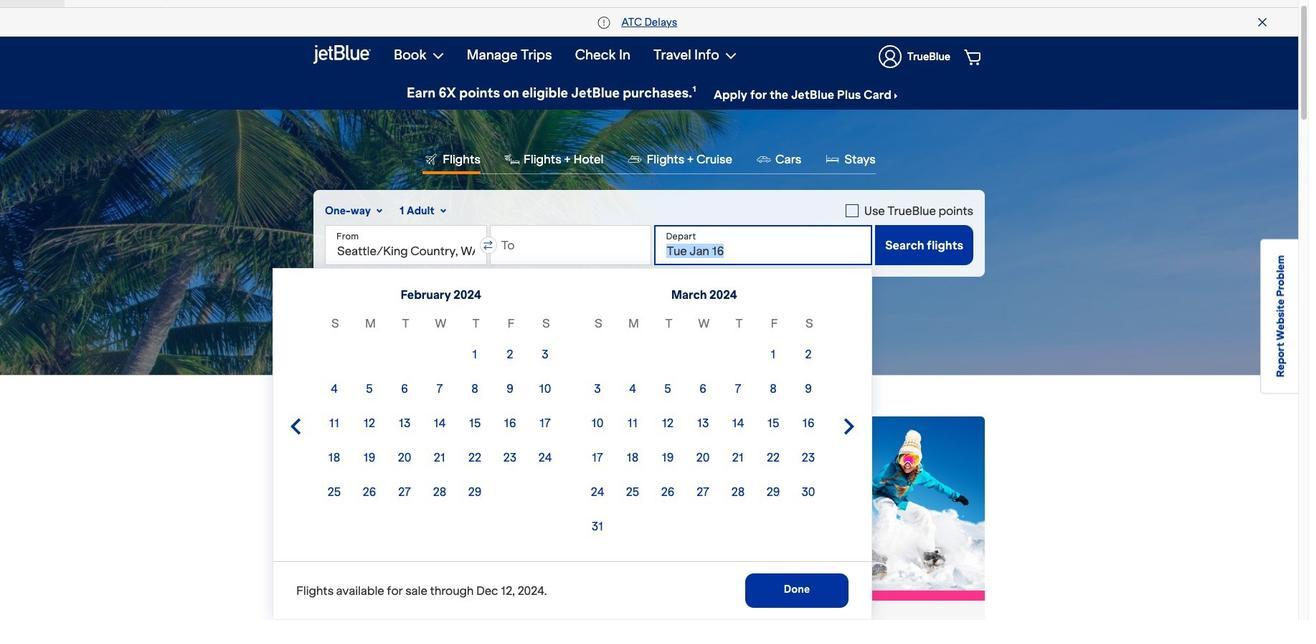 Task type: locate. For each thing, give the bounding box(es) containing it.
close image
[[1259, 18, 1267, 27]]

previous month image
[[287, 418, 304, 436]]

paisly by jetblue image
[[156, 0, 189, 1]]

None text field
[[325, 225, 487, 266]]

jetblue image
[[314, 43, 371, 66]]

banner
[[0, 0, 1299, 110]]

navigation
[[382, 37, 985, 77]]

None checkbox
[[846, 202, 974, 220]]

None text field
[[490, 225, 652, 266]]

next month image
[[841, 418, 858, 436]]



Task type: vqa. For each thing, say whether or not it's contained in the screenshot.
TEXT FIELD
yes



Task type: describe. For each thing, give the bounding box(es) containing it.
shopping cart (empty) image
[[964, 48, 983, 65]]

Depart Press DOWN ARROW key to select available dates field
[[655, 225, 873, 266]]



